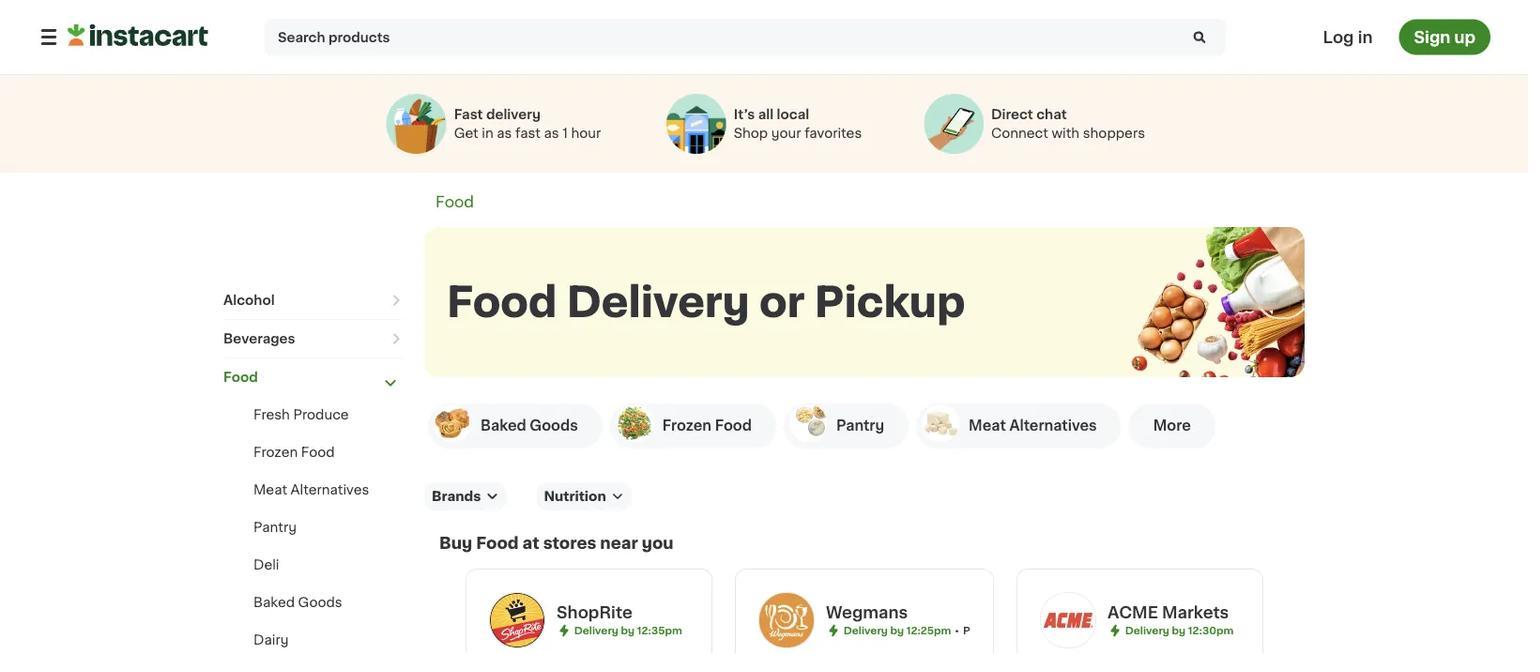 Task type: locate. For each thing, give the bounding box(es) containing it.
1 vertical spatial baked goods
[[253, 596, 342, 609]]

or
[[759, 282, 805, 322]]

0 vertical spatial alternatives
[[1010, 419, 1097, 433]]

0 horizontal spatial baked
[[253, 596, 295, 609]]

buy
[[439, 536, 472, 551]]

by down acme markets
[[1172, 626, 1186, 636]]

stores
[[543, 536, 596, 551]]

baked goods up the dairy
[[253, 596, 342, 609]]

log in
[[1323, 29, 1373, 45]]

1 by from the left
[[621, 626, 635, 636]]

1 horizontal spatial goods
[[530, 419, 578, 433]]

direct
[[991, 108, 1033, 121]]

food
[[436, 195, 474, 210], [447, 282, 557, 322], [223, 371, 258, 384], [715, 419, 752, 433], [301, 446, 335, 459], [476, 536, 519, 551]]

baked goods link up the dairy
[[253, 596, 342, 609]]

nutrition
[[544, 490, 606, 503]]

produce
[[293, 408, 349, 421]]

1 vertical spatial goods
[[298, 596, 342, 609]]

0 horizontal spatial goods
[[298, 596, 342, 609]]

0 vertical spatial frozen
[[663, 419, 712, 433]]

local
[[777, 108, 809, 121]]

1 horizontal spatial frozen food
[[663, 419, 752, 433]]

1 horizontal spatial baked goods link
[[428, 404, 602, 449]]

1 horizontal spatial by
[[890, 626, 904, 636]]

markets
[[1162, 605, 1229, 621]]

pantry link
[[784, 404, 909, 449], [253, 521, 297, 534]]

delivery by 12:30pm
[[1125, 626, 1234, 636]]

meat down fresh
[[253, 483, 287, 497]]

0 horizontal spatial frozen
[[253, 446, 298, 459]]

pantry image
[[789, 405, 827, 442]]

0 horizontal spatial frozen food
[[253, 446, 335, 459]]

pantry right 'pantry' image
[[836, 419, 884, 433]]

0 horizontal spatial by
[[621, 626, 635, 636]]

1 vertical spatial pickup
[[963, 626, 1000, 636]]

1 vertical spatial frozen food
[[253, 446, 335, 459]]

wegmans image
[[758, 592, 815, 649]]

frozen right frozen food icon
[[663, 419, 712, 433]]

1 horizontal spatial frozen
[[663, 419, 712, 433]]

frozen
[[663, 419, 712, 433], [253, 446, 298, 459]]

0 vertical spatial meat
[[969, 419, 1006, 433]]

baked goods right baked goods "image"
[[481, 419, 578, 433]]

Search products search field
[[265, 18, 1226, 56]]

food link down fast
[[436, 195, 474, 210]]

1 vertical spatial pantry link
[[253, 521, 297, 534]]

1 horizontal spatial meat
[[969, 419, 1006, 433]]

at
[[522, 536, 539, 551]]

meat alternatives
[[969, 419, 1097, 433], [253, 483, 369, 497]]

delivery
[[567, 282, 750, 322], [574, 626, 619, 636], [844, 626, 888, 636], [1125, 626, 1170, 636]]

more
[[1153, 419, 1191, 433]]

baked goods
[[481, 419, 578, 433], [253, 596, 342, 609]]

1 horizontal spatial food link
[[436, 195, 474, 210]]

0 vertical spatial meat alternatives
[[969, 419, 1097, 433]]

delivery for delivery by 12:25pm
[[844, 626, 888, 636]]

baked goods link up brands dropdown button
[[428, 404, 602, 449]]

pantry
[[836, 419, 884, 433], [253, 521, 297, 534]]

brands
[[432, 490, 481, 503]]

meat
[[969, 419, 1006, 433], [253, 483, 287, 497]]

frozen down fresh
[[253, 446, 298, 459]]

baked up the dairy
[[253, 596, 295, 609]]

0 vertical spatial pantry link
[[784, 404, 909, 449]]

nutrition button
[[536, 483, 632, 511]]

3 by from the left
[[1172, 626, 1186, 636]]

meat alternatives right meat alternatives image
[[969, 419, 1097, 433]]

12:25pm
[[907, 626, 951, 636]]

alcohol link
[[223, 282, 402, 319]]

0 horizontal spatial meat alternatives
[[253, 483, 369, 497]]

frozen food
[[663, 419, 752, 433], [253, 446, 335, 459]]

1 vertical spatial frozen
[[253, 446, 298, 459]]

0 vertical spatial pantry
[[836, 419, 884, 433]]

1 horizontal spatial baked
[[481, 419, 526, 433]]

frozen food down fresh produce
[[253, 446, 335, 459]]

1 vertical spatial pantry
[[253, 521, 297, 534]]

all
[[758, 108, 774, 121]]

food link
[[436, 195, 474, 210], [223, 359, 402, 396]]

frozen food image
[[616, 405, 653, 442]]

deli link
[[253, 559, 279, 572]]

open main menu image
[[38, 26, 60, 48]]

0 horizontal spatial alternatives
[[291, 483, 369, 497]]

pantry up deli 'link'
[[253, 521, 297, 534]]

1 vertical spatial food link
[[223, 359, 402, 396]]

chat
[[1036, 108, 1067, 121]]

buy food at stores near you
[[439, 536, 674, 551]]

meat alternatives link
[[916, 404, 1121, 449], [253, 483, 369, 497]]

frozen food right frozen food icon
[[663, 419, 752, 433]]

you
[[642, 536, 674, 551]]

meat alternatives down produce
[[253, 483, 369, 497]]

1 vertical spatial meat
[[253, 483, 287, 497]]

frozen food link
[[610, 404, 776, 449], [253, 446, 335, 459]]

0 vertical spatial baked goods link
[[428, 404, 602, 449]]

alternatives
[[1010, 419, 1097, 433], [291, 483, 369, 497]]

pickup
[[815, 282, 965, 322], [963, 626, 1000, 636]]

1 horizontal spatial alternatives
[[1010, 419, 1097, 433]]

baked goods link
[[428, 404, 602, 449], [253, 596, 342, 609]]

up
[[1455, 29, 1476, 45]]

1 vertical spatial meat alternatives link
[[253, 483, 369, 497]]

1 horizontal spatial baked goods
[[481, 419, 578, 433]]

2 horizontal spatial by
[[1172, 626, 1186, 636]]

0 horizontal spatial pantry
[[253, 521, 297, 534]]

baked right baked goods "image"
[[481, 419, 526, 433]]

0 horizontal spatial baked goods link
[[253, 596, 342, 609]]

0 vertical spatial frozen food
[[663, 419, 752, 433]]

goods
[[530, 419, 578, 433], [298, 596, 342, 609]]

meat right meat alternatives image
[[969, 419, 1006, 433]]

food delivery or pickup image
[[1084, 227, 1366, 509]]

food link down beverages link
[[223, 359, 402, 396]]

shoprite
[[557, 605, 632, 621]]

delivery
[[486, 108, 541, 121]]

by
[[621, 626, 635, 636], [890, 626, 904, 636], [1172, 626, 1186, 636]]

1 horizontal spatial meat alternatives link
[[916, 404, 1121, 449]]

1 horizontal spatial meat alternatives
[[969, 419, 1097, 433]]

log
[[1323, 29, 1354, 45]]

search icon image
[[1191, 29, 1208, 46]]

near
[[600, 536, 638, 551]]

0 horizontal spatial meat alternatives link
[[253, 483, 369, 497]]

1 vertical spatial baked goods link
[[253, 596, 342, 609]]

0 horizontal spatial frozen food link
[[253, 446, 335, 459]]

by left 12:35pm
[[621, 626, 635, 636]]

baked
[[481, 419, 526, 433], [253, 596, 295, 609]]

0 vertical spatial baked
[[481, 419, 526, 433]]

1 horizontal spatial pantry
[[836, 419, 884, 433]]

alcohol
[[223, 294, 275, 307]]

12:35pm
[[637, 626, 682, 636]]

0 vertical spatial meat alternatives link
[[916, 404, 1121, 449]]

0 horizontal spatial food link
[[223, 359, 402, 396]]

brands button
[[424, 483, 506, 511]]

by left 12:25pm
[[890, 626, 904, 636]]

0 vertical spatial baked goods
[[481, 419, 578, 433]]

beverages link
[[223, 320, 402, 358]]

0 horizontal spatial baked goods
[[253, 596, 342, 609]]

dairy link
[[253, 634, 289, 647]]

beverages
[[223, 332, 295, 345]]

1 horizontal spatial pantry link
[[784, 404, 909, 449]]

None search field
[[265, 18, 1226, 56]]

deli
[[253, 559, 279, 572]]



Task type: vqa. For each thing, say whether or not it's contained in the screenshot.
the left "Meat Alternatives"
yes



Task type: describe. For each thing, give the bounding box(es) containing it.
meat alternatives image
[[922, 405, 959, 442]]

7.0mi
[[1002, 626, 1030, 636]]

delivery by 12:35pm
[[574, 626, 682, 636]]

1 vertical spatial alternatives
[[291, 483, 369, 497]]

acme markets
[[1108, 605, 1229, 621]]

acme markets image
[[1040, 592, 1096, 649]]

in
[[1358, 29, 1373, 45]]

fresh produce
[[253, 408, 349, 421]]

0 vertical spatial food link
[[436, 195, 474, 210]]

0 vertical spatial goods
[[530, 419, 578, 433]]

fast
[[454, 108, 483, 121]]

0 horizontal spatial pantry link
[[253, 521, 297, 534]]

fresh
[[253, 408, 290, 421]]

sign up button
[[1399, 19, 1491, 55]]

meat inside meat alternatives link
[[969, 419, 1006, 433]]

1 horizontal spatial frozen food link
[[610, 404, 776, 449]]

food delivery or pickup
[[447, 282, 965, 322]]

acme
[[1108, 605, 1158, 621]]

by for acme markets
[[1172, 626, 1186, 636]]

dairy
[[253, 634, 289, 647]]

shoprite image
[[489, 592, 545, 649]]

0 horizontal spatial meat
[[253, 483, 287, 497]]

it's
[[734, 108, 755, 121]]

delivery by 12:25pm
[[844, 626, 951, 636]]

1 vertical spatial baked
[[253, 596, 295, 609]]

delivery for delivery by 12:30pm
[[1125, 626, 1170, 636]]

instacart home image
[[68, 24, 208, 46]]

it's all local
[[734, 108, 809, 121]]

12:30pm
[[1188, 626, 1234, 636]]

baked goods image
[[434, 405, 471, 442]]

direct chat
[[991, 108, 1067, 121]]

•
[[955, 626, 959, 636]]

• pickup 7.0mi
[[955, 626, 1030, 636]]

by for shoprite
[[621, 626, 635, 636]]

0 vertical spatial pickup
[[815, 282, 965, 322]]

log in button
[[1318, 19, 1378, 55]]

sign
[[1414, 29, 1451, 45]]

fast delivery
[[454, 108, 541, 121]]

fresh produce link
[[253, 408, 349, 421]]

delivery for delivery by 12:35pm
[[574, 626, 619, 636]]

wegmans
[[826, 605, 908, 621]]

sign up
[[1414, 29, 1476, 45]]

2 by from the left
[[890, 626, 904, 636]]

more button
[[1129, 404, 1215, 449]]

1 vertical spatial meat alternatives
[[253, 483, 369, 497]]



